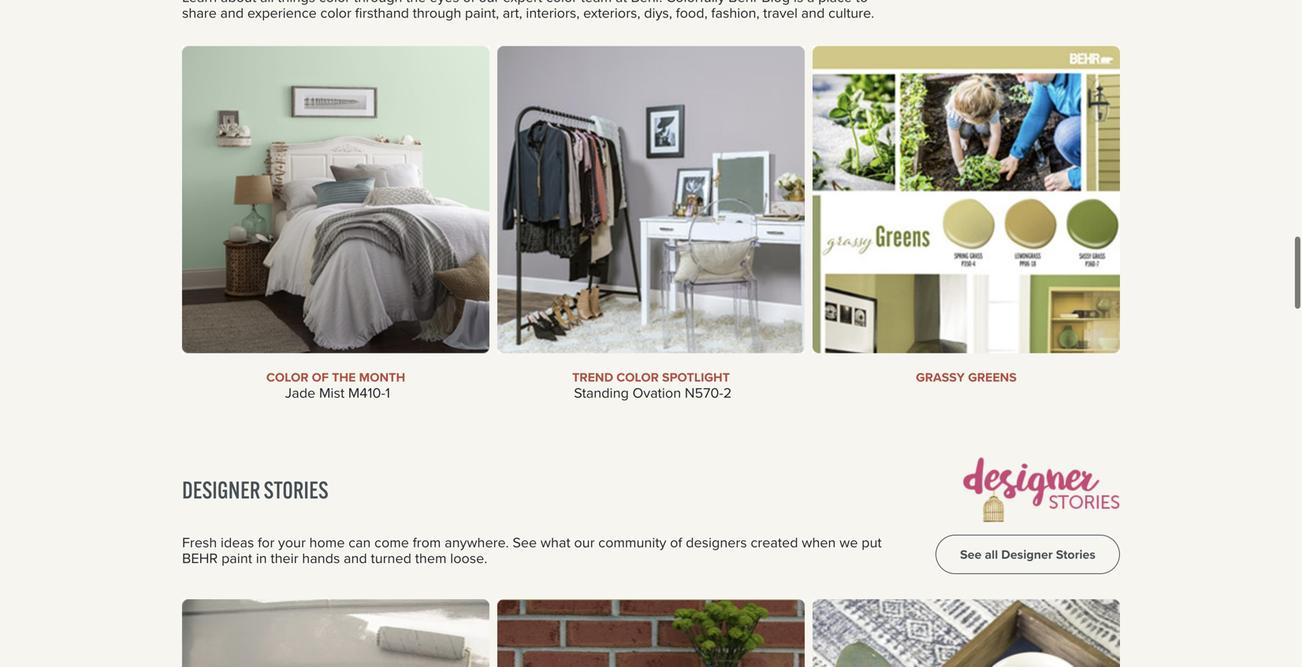 Task type: vqa. For each thing, say whether or not it's contained in the screenshot.
'color'
yes



Task type: locate. For each thing, give the bounding box(es) containing it.
and right hands
[[344, 548, 367, 569]]

color left of
[[266, 368, 309, 387]]

of
[[463, 0, 475, 7], [670, 533, 682, 553]]

0 vertical spatial our
[[479, 0, 499, 7]]

1 vertical spatial of
[[670, 533, 682, 553]]

experience
[[248, 2, 317, 23]]

all left designer
[[985, 546, 998, 565]]

home
[[310, 533, 345, 553]]

color inside color of the month jade mist m410-1
[[266, 368, 309, 387]]

and inside fresh ideas for your home can come from anywhere. see what our community of designers created when we put behr paint in their hands and turned them loose.
[[344, 548, 367, 569]]

can
[[349, 533, 371, 553]]

of
[[312, 368, 329, 387]]

things
[[278, 0, 315, 7]]

all right "about"
[[260, 0, 274, 7]]

exteriors,
[[584, 2, 641, 23]]

0 horizontal spatial color
[[266, 368, 309, 387]]

our left art, on the top of page
[[479, 0, 499, 7]]

n570-
[[685, 383, 724, 404]]

0 horizontal spatial and
[[220, 2, 244, 23]]

0 horizontal spatial our
[[479, 0, 499, 7]]

learn about all things color through the eyes of our expert color team at behr. colorfully behr blog is a place to share and experience color firsthand through paint, art, interiors, exteriors, diys, food, fashion, travel and culture.
[[182, 0, 875, 23]]

color of the month jade mist m410-1
[[266, 368, 405, 404]]

1
[[385, 383, 390, 404]]

1 horizontal spatial color
[[617, 368, 659, 387]]

1 horizontal spatial all
[[985, 546, 998, 565]]

2 color from the left
[[617, 368, 659, 387]]

our
[[479, 0, 499, 7], [574, 533, 595, 553]]

color right 'trend'
[[617, 368, 659, 387]]

through
[[354, 0, 402, 7], [413, 2, 461, 23]]

bedroom wall painted in behr color image
[[182, 46, 490, 354]]

your
[[278, 533, 306, 553]]

firsthand
[[355, 2, 409, 23]]

stories
[[1056, 546, 1096, 565]]

1 horizontal spatial and
[[344, 548, 367, 569]]

2
[[724, 383, 732, 404]]

the
[[406, 0, 426, 7]]

hands
[[302, 548, 340, 569]]

see
[[513, 533, 537, 553], [960, 546, 982, 565]]

see left designer
[[960, 546, 982, 565]]

the
[[332, 368, 356, 387]]

to
[[856, 0, 868, 7]]

jade
[[285, 383, 316, 404]]

0 horizontal spatial all
[[260, 0, 274, 7]]

grassy
[[916, 368, 965, 387]]

at
[[616, 0, 627, 7]]

1 horizontal spatial of
[[670, 533, 682, 553]]

we
[[840, 533, 858, 553]]

all
[[260, 0, 274, 7], [985, 546, 998, 565]]

1 color from the left
[[266, 368, 309, 387]]

for
[[258, 533, 275, 553]]

our right the what
[[574, 533, 595, 553]]

team
[[581, 0, 612, 7]]

standing
[[574, 383, 629, 404]]

expert
[[503, 0, 543, 7]]

paint,
[[465, 2, 499, 23]]

behr
[[182, 548, 218, 569]]

grassy greens
[[916, 368, 1017, 387]]

stories
[[264, 475, 328, 505]]

greens
[[968, 368, 1017, 387]]

1 vertical spatial our
[[574, 533, 595, 553]]

culture.
[[829, 2, 875, 23]]

1 horizontal spatial see
[[960, 546, 982, 565]]

art,
[[503, 2, 522, 23]]

and
[[220, 2, 244, 23], [802, 2, 825, 23], [344, 548, 367, 569]]

0 vertical spatial of
[[463, 0, 475, 7]]

through left paint,
[[413, 2, 461, 23]]

designer stories
[[182, 475, 328, 505]]

1 horizontal spatial our
[[574, 533, 595, 553]]

and right "share"
[[220, 2, 244, 23]]

is
[[794, 0, 804, 7]]

0 vertical spatial all
[[260, 0, 274, 7]]

0 horizontal spatial of
[[463, 0, 475, 7]]

see left the what
[[513, 533, 537, 553]]

food,
[[676, 2, 708, 23]]

0 horizontal spatial see
[[513, 533, 537, 553]]

what
[[541, 533, 571, 553]]

of right eyes in the left top of the page
[[463, 0, 475, 7]]

a women painting a wall with a roller image
[[182, 600, 490, 668]]

spotlight
[[662, 368, 730, 387]]

come
[[375, 533, 409, 553]]

through left the
[[354, 0, 402, 7]]

0 horizontal spatial through
[[354, 0, 402, 7]]

color
[[266, 368, 309, 387], [617, 368, 659, 387]]

eyes
[[430, 0, 459, 7]]

of inside learn about all things color through the eyes of our expert color team at behr. colorfully behr blog is a place to share and experience color firsthand through paint, art, interiors, exteriors, diys, food, fashion, travel and culture.
[[463, 0, 475, 7]]

of left designers
[[670, 533, 682, 553]]

color
[[319, 0, 350, 7], [546, 0, 577, 7], [320, 2, 352, 23]]

and right travel
[[802, 2, 825, 23]]



Task type: describe. For each thing, give the bounding box(es) containing it.
learn
[[182, 0, 217, 7]]

fashion,
[[711, 2, 760, 23]]

see inside fresh ideas for your home can come from anywhere. see what our community of designers created when we put behr paint in their hands and turned them loose.
[[513, 533, 537, 553]]

fresh
[[182, 533, 217, 553]]

diys,
[[644, 2, 672, 23]]

1 vertical spatial all
[[985, 546, 998, 565]]

when
[[802, 533, 836, 553]]

different shades of green image
[[813, 46, 1120, 354]]

put
[[862, 533, 882, 553]]

our inside learn about all things color through the eyes of our expert color team at behr. colorfully behr blog is a place to share and experience color firsthand through paint, art, interiors, exteriors, diys, food, fashion, travel and culture.
[[479, 0, 499, 7]]

anywhere.
[[445, 533, 509, 553]]

m410-
[[348, 383, 385, 404]]

designer
[[182, 475, 260, 505]]

color of the month link
[[266, 368, 405, 387]]

fresh ideas for your home can come from anywhere. see what our community of designers created when we put behr paint in their hands and turned them loose.
[[182, 533, 882, 569]]

all inside learn about all things color through the eyes of our expert color team at behr. colorfully behr blog is a place to share and experience color firsthand through paint, art, interiors, exteriors, diys, food, fashion, travel and culture.
[[260, 0, 274, 7]]

bedroom with a clothing rack and a white table image
[[498, 46, 805, 354]]

ideas
[[221, 533, 254, 553]]

them
[[415, 548, 447, 569]]

a drawer in front of a brick wall image
[[498, 600, 805, 668]]

in
[[256, 548, 267, 569]]

2 horizontal spatial and
[[802, 2, 825, 23]]

place
[[819, 0, 852, 7]]

grassy greens link
[[916, 368, 1017, 387]]

loose.
[[450, 548, 488, 569]]

ovation
[[633, 383, 681, 404]]

trend color spotlight link
[[572, 368, 730, 387]]

our inside fresh ideas for your home can come from anywhere. see what our community of designers created when we put behr paint in their hands and turned them loose.
[[574, 533, 595, 553]]

turned
[[371, 548, 412, 569]]

designers
[[686, 533, 747, 553]]

color inside the trend color spotlight standing ovation n570-2
[[617, 368, 659, 387]]

paint
[[222, 548, 252, 569]]

from
[[413, 533, 441, 553]]

a tea cup and a small vase and a white candle on a table image
[[813, 600, 1120, 668]]

interiors,
[[526, 2, 580, 23]]

a
[[807, 0, 815, 7]]

of inside fresh ideas for your home can come from anywhere. see what our community of designers created when we put behr paint in their hands and turned them loose.
[[670, 533, 682, 553]]

share
[[182, 2, 217, 23]]

travel
[[763, 2, 798, 23]]

behr
[[729, 0, 758, 7]]

see all designer stories link
[[936, 535, 1120, 575]]

their
[[271, 548, 299, 569]]

behr.
[[631, 0, 663, 7]]

1 horizontal spatial through
[[413, 2, 461, 23]]

mist
[[319, 383, 345, 404]]

trend color spotlight standing ovation n570-2
[[571, 368, 732, 404]]

month
[[359, 368, 405, 387]]

see all designer stories
[[960, 546, 1096, 565]]

blog
[[762, 0, 790, 7]]

designer
[[1002, 546, 1053, 565]]

colorfully
[[666, 0, 725, 7]]

community
[[599, 533, 667, 553]]

trend
[[572, 368, 614, 387]]

created
[[751, 533, 798, 553]]

about
[[221, 0, 256, 7]]



